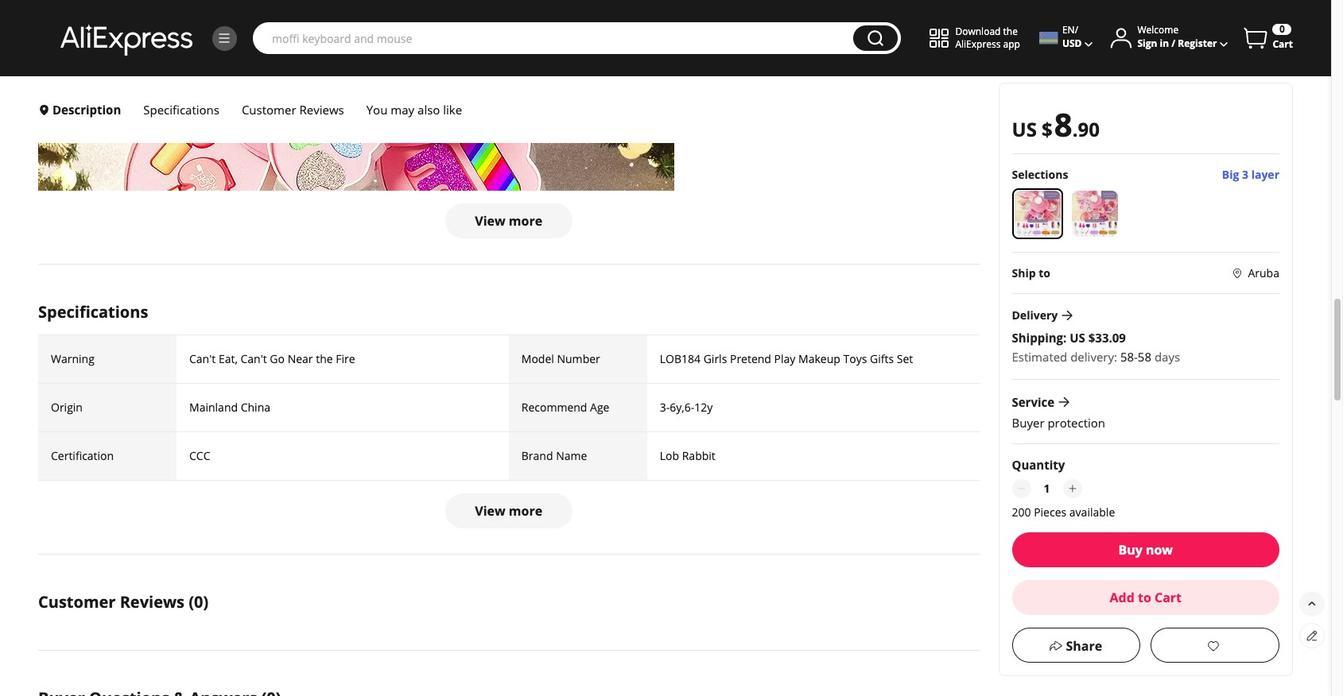Task type: vqa. For each thing, say whether or not it's contained in the screenshot.


Task type: describe. For each thing, give the bounding box(es) containing it.
certification
[[51, 449, 114, 464]]

may
[[391, 102, 415, 118]]

now
[[1146, 542, 1173, 559]]

register
[[1178, 37, 1217, 50]]

customer for customer reviews
[[242, 102, 296, 118]]

gifts
[[870, 352, 894, 367]]

brand
[[522, 449, 553, 464]]

200
[[1012, 505, 1031, 520]]

$
[[1042, 116, 1053, 142]]

us inside 'us $ 8 . 9 0'
[[1012, 116, 1037, 142]]

shipping: us $33.09 estimated delivery: 58-58 days
[[1012, 330, 1180, 365]]

the inside download the aliexpress app
[[1003, 25, 1018, 38]]

share
[[1066, 638, 1103, 656]]

pretend
[[730, 352, 771, 367]]

us inside shipping: us $33.09 estimated delivery: 58-58 days
[[1070, 330, 1086, 346]]

58-
[[1121, 349, 1138, 365]]

1 vertical spatial specifications
[[38, 302, 148, 323]]

0 inside 0 cart
[[1280, 22, 1285, 36]]

(0)
[[189, 592, 209, 614]]

available
[[1070, 505, 1115, 520]]

3
[[1242, 167, 1249, 182]]

china
[[241, 400, 270, 416]]

toys
[[843, 352, 867, 367]]

ship to
[[1012, 266, 1051, 281]]

also
[[418, 102, 440, 118]]

en /
[[1063, 23, 1079, 37]]

1sqid_b image
[[217, 31, 231, 45]]

customer reviews link
[[231, 95, 355, 125]]

you
[[366, 102, 388, 118]]

delivery:
[[1071, 349, 1117, 365]]

ccc
[[189, 449, 210, 464]]

aliexpress
[[956, 37, 1001, 51]]

service
[[1012, 395, 1055, 411]]

pieces
[[1034, 505, 1067, 520]]

shipping:
[[1012, 330, 1067, 346]]

selections
[[1012, 167, 1069, 182]]

recommend age
[[522, 400, 610, 416]]

view more for 2nd "view more" button from the top of the page
[[475, 503, 543, 521]]

sign
[[1138, 37, 1158, 50]]

.
[[1073, 116, 1078, 142]]

$33.09
[[1089, 330, 1126, 346]]

9
[[1078, 116, 1089, 142]]

8
[[1055, 103, 1073, 146]]

en
[[1063, 23, 1075, 37]]

origin
[[51, 400, 83, 416]]

buy now
[[1119, 542, 1173, 559]]

description
[[52, 102, 121, 118]]

play
[[774, 352, 796, 367]]

download the aliexpress app
[[956, 25, 1020, 51]]

girls
[[704, 352, 727, 367]]

app
[[1003, 37, 1020, 51]]

makeup
[[799, 352, 841, 367]]

buy
[[1119, 542, 1143, 559]]

you may also like link
[[355, 95, 476, 125]]

add
[[1110, 590, 1135, 607]]

2 more from the top
[[509, 503, 543, 521]]

lob184
[[660, 352, 701, 367]]

usd
[[1063, 37, 1082, 50]]

rabbit
[[682, 449, 716, 464]]

buy now button
[[1012, 533, 1280, 568]]

eat,
[[219, 352, 238, 367]]

model
[[522, 352, 554, 367]]

3-
[[660, 400, 670, 416]]

customer reviews
[[242, 102, 344, 118]]

0 horizontal spatial /
[[1075, 23, 1079, 37]]

ship
[[1012, 266, 1036, 281]]

aruba
[[1248, 266, 1280, 281]]

big
[[1222, 167, 1240, 182]]

1 view more button from the top
[[445, 204, 572, 239]]

3-6y,6-12y
[[660, 400, 713, 416]]

lob rabbit
[[660, 449, 716, 464]]

number
[[557, 352, 600, 367]]

warning
[[51, 352, 95, 367]]

specifications link
[[132, 95, 231, 125]]

58
[[1138, 349, 1152, 365]]

12y
[[695, 400, 713, 416]]

1 can't from the left
[[189, 352, 216, 367]]



Task type: locate. For each thing, give the bounding box(es) containing it.
2 can't from the left
[[241, 352, 267, 367]]

1 horizontal spatial cart
[[1273, 37, 1293, 51]]

us up delivery:
[[1070, 330, 1086, 346]]

1 vertical spatial view more button
[[445, 494, 572, 529]]

sign in / register
[[1138, 37, 1217, 50]]

0 vertical spatial to
[[1039, 266, 1051, 281]]

view more button
[[445, 204, 572, 239], [445, 494, 572, 529]]

0 cart
[[1273, 22, 1293, 51]]

model number
[[522, 352, 600, 367]]

customer for customer reviews (0)
[[38, 592, 116, 614]]

0 horizontal spatial us
[[1012, 116, 1037, 142]]

lob184 girls pretend play makeup toys gifts set
[[660, 352, 913, 367]]

fire
[[336, 352, 355, 367]]

0 vertical spatial the
[[1003, 25, 1018, 38]]

1 vertical spatial more
[[509, 503, 543, 521]]

in
[[1160, 37, 1169, 50]]

mainland china
[[189, 400, 270, 416]]

brand name
[[522, 449, 587, 464]]

layer
[[1252, 167, 1280, 182]]

1 vertical spatial the
[[316, 352, 333, 367]]

0 horizontal spatial cart
[[1155, 590, 1182, 607]]

can't left go
[[241, 352, 267, 367]]

more
[[509, 213, 543, 230], [509, 503, 543, 521]]

delivery
[[1012, 308, 1058, 323]]

add to cart button
[[1012, 581, 1280, 616]]

1 vertical spatial 0
[[1089, 116, 1100, 142]]

1 vertical spatial view more
[[475, 503, 543, 521]]

buyer protection
[[1012, 415, 1106, 431]]

like
[[443, 102, 462, 118]]

us left $
[[1012, 116, 1037, 142]]

0 vertical spatial view more
[[475, 213, 543, 230]]

1 horizontal spatial customer
[[242, 102, 296, 118]]

0 vertical spatial customer
[[242, 102, 296, 118]]

0 vertical spatial specifications
[[143, 102, 219, 118]]

0 vertical spatial us
[[1012, 116, 1037, 142]]

None text field
[[1034, 480, 1060, 499]]

0 vertical spatial cart
[[1273, 37, 1293, 51]]

add to cart
[[1110, 590, 1182, 607]]

specifications inside "specifications" 'link'
[[143, 102, 219, 118]]

0 horizontal spatial the
[[316, 352, 333, 367]]

0 horizontal spatial 0
[[1089, 116, 1100, 142]]

0 horizontal spatial customer
[[38, 592, 116, 614]]

welcome
[[1138, 23, 1179, 37]]

reviews left the you
[[299, 102, 344, 118]]

0 inside 'us $ 8 . 9 0'
[[1089, 116, 1100, 142]]

view for 1st "view more" button from the top
[[475, 213, 506, 230]]

1 vertical spatial customer
[[38, 592, 116, 614]]

view
[[475, 213, 506, 230], [475, 503, 506, 521]]

1 vertical spatial view
[[475, 503, 506, 521]]

buyer
[[1012, 415, 1045, 431]]

customer
[[242, 102, 296, 118], [38, 592, 116, 614]]

1 horizontal spatial to
[[1138, 590, 1152, 607]]

2 view more from the top
[[475, 503, 543, 521]]

the left fire
[[316, 352, 333, 367]]

None button
[[854, 25, 898, 51]]

to right ship
[[1039, 266, 1051, 281]]

reviews for customer reviews
[[299, 102, 344, 118]]

can't
[[189, 352, 216, 367], [241, 352, 267, 367]]

can't eat, can't go near the fire
[[189, 352, 355, 367]]

0 vertical spatial view more button
[[445, 204, 572, 239]]

/
[[1075, 23, 1079, 37], [1172, 37, 1176, 50]]

1 vertical spatial reviews
[[120, 592, 185, 614]]

recommend
[[522, 400, 587, 416]]

the right download
[[1003, 25, 1018, 38]]

0 vertical spatial reviews
[[299, 102, 344, 118]]

lob
[[660, 449, 679, 464]]

estimated
[[1012, 349, 1068, 365]]

1 more from the top
[[509, 213, 543, 230]]

1 horizontal spatial us
[[1070, 330, 1086, 346]]

protection
[[1048, 415, 1106, 431]]

view more for 1st "view more" button from the top
[[475, 213, 543, 230]]

reviews for customer reviews (0)
[[120, 592, 185, 614]]

to for add
[[1138, 590, 1152, 607]]

cart
[[1273, 37, 1293, 51], [1155, 590, 1182, 607]]

description link
[[38, 95, 132, 125]]

go
[[270, 352, 285, 367]]

1 horizontal spatial the
[[1003, 25, 1018, 38]]

6y,6-
[[670, 400, 695, 416]]

2 view from the top
[[475, 503, 506, 521]]

reviews left '(0)'
[[120, 592, 185, 614]]

the
[[1003, 25, 1018, 38], [316, 352, 333, 367]]

you may also like
[[366, 102, 465, 118]]

name
[[556, 449, 587, 464]]

1 view more from the top
[[475, 213, 543, 230]]

0 horizontal spatial to
[[1039, 266, 1051, 281]]

0 horizontal spatial can't
[[189, 352, 216, 367]]

to inside 'add to cart' button
[[1138, 590, 1152, 607]]

1 horizontal spatial can't
[[241, 352, 267, 367]]

us
[[1012, 116, 1037, 142], [1070, 330, 1086, 346]]

near
[[288, 352, 313, 367]]

200 pieces available
[[1012, 505, 1115, 520]]

quantity
[[1012, 458, 1065, 473]]

2 view more button from the top
[[445, 494, 572, 529]]

1 horizontal spatial /
[[1172, 37, 1176, 50]]

1 vertical spatial us
[[1070, 330, 1086, 346]]

view for 2nd "view more" button from the top of the page
[[475, 503, 506, 521]]

1 view from the top
[[475, 213, 506, 230]]

cart inside button
[[1155, 590, 1182, 607]]

can't left eat,
[[189, 352, 216, 367]]

us $ 8 . 9 0
[[1012, 103, 1100, 146]]

days
[[1155, 349, 1180, 365]]

1 vertical spatial cart
[[1155, 590, 1182, 607]]

view more
[[475, 213, 543, 230], [475, 503, 543, 521]]

/ left sign
[[1075, 23, 1079, 37]]

mainland
[[189, 400, 238, 416]]

0
[[1280, 22, 1285, 36], [1089, 116, 1100, 142]]

download
[[956, 25, 1001, 38]]

1 horizontal spatial reviews
[[299, 102, 344, 118]]

set
[[897, 352, 913, 367]]

age
[[590, 400, 610, 416]]

specifications
[[143, 102, 219, 118], [38, 302, 148, 323]]

0 vertical spatial view
[[475, 213, 506, 230]]

1 horizontal spatial 0
[[1280, 22, 1285, 36]]

1 vertical spatial to
[[1138, 590, 1152, 607]]

0 vertical spatial 0
[[1280, 22, 1285, 36]]

/ right the in
[[1172, 37, 1176, 50]]

0 vertical spatial more
[[509, 213, 543, 230]]

to right "add"
[[1138, 590, 1152, 607]]

to for ship
[[1039, 266, 1051, 281]]

to
[[1039, 266, 1051, 281], [1138, 590, 1152, 607]]

0 horizontal spatial reviews
[[120, 592, 185, 614]]

big 3 layer
[[1222, 167, 1280, 182]]

moffi keyboard and mouse text field
[[264, 30, 846, 46]]

customer reviews (0)
[[38, 592, 209, 614]]



